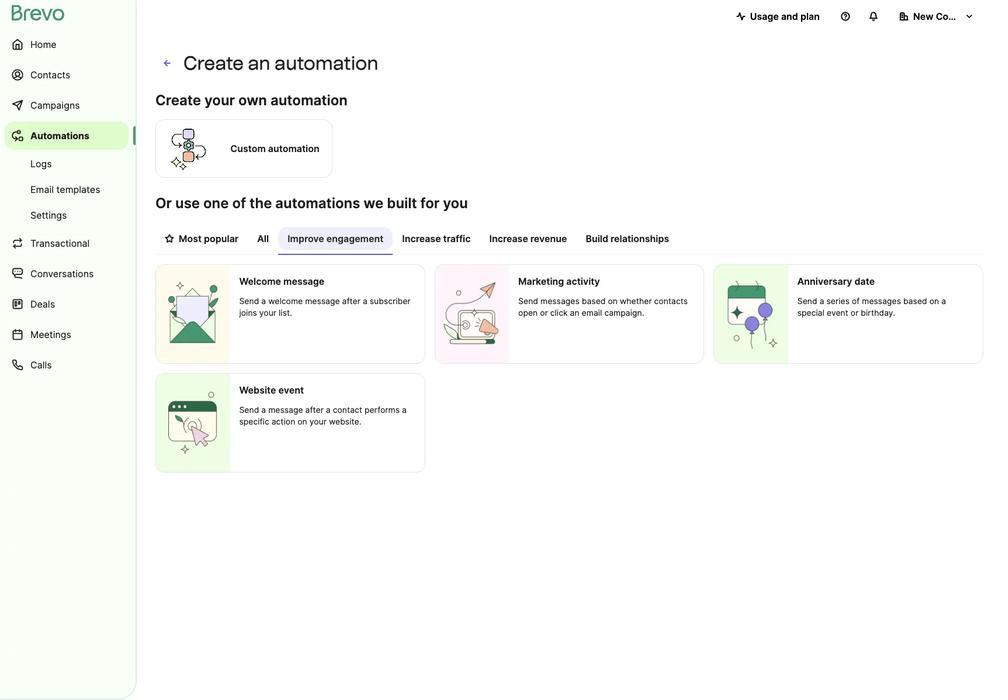 Task type: vqa. For each thing, say whether or not it's contained in the screenshot.
the and in THE "USAGE AND PLAN" "button"
no



Task type: locate. For each thing, give the bounding box(es) containing it.
send for website event
[[239, 405, 259, 415]]

1 horizontal spatial your
[[260, 308, 277, 318]]

or left click
[[540, 308, 548, 318]]

deals
[[30, 298, 55, 310]]

an up own
[[248, 52, 271, 74]]

anniversary
[[798, 275, 853, 287]]

0 horizontal spatial based
[[582, 296, 606, 306]]

2 horizontal spatial your
[[310, 416, 327, 426]]

an right click
[[571, 308, 580, 318]]

improve engagement
[[288, 233, 384, 244]]

campaign.
[[605, 308, 645, 318]]

messages inside send a series of messages based on a special event or birthday.
[[863, 296, 902, 306]]

message right welcome
[[305, 296, 340, 306]]

1 vertical spatial create
[[156, 92, 201, 109]]

of for messages
[[853, 296, 860, 306]]

after left contact
[[306, 405, 324, 415]]

new company button
[[891, 5, 984, 28]]

increase left revenue
[[490, 233, 529, 244]]

2 based from the left
[[904, 296, 928, 306]]

0 horizontal spatial increase
[[403, 233, 441, 244]]

send inside send a welcome message after a subscriber joins your list.
[[239, 296, 259, 306]]

after left the subscriber
[[342, 296, 361, 306]]

your inside send a message after a contact performs a specific action on your website.
[[310, 416, 327, 426]]

1 vertical spatial after
[[306, 405, 324, 415]]

of
[[232, 195, 246, 212], [853, 296, 860, 306]]

usage and plan button
[[727, 5, 830, 28]]

1 messages from the left
[[541, 296, 580, 306]]

1 horizontal spatial messages
[[863, 296, 902, 306]]

your left own
[[205, 92, 235, 109]]

0 vertical spatial event
[[828, 308, 849, 318]]

tab list
[[156, 227, 984, 255]]

most popular
[[179, 233, 239, 244]]

1 horizontal spatial after
[[342, 296, 361, 306]]

most popular link
[[156, 227, 248, 254]]

0 horizontal spatial on
[[298, 416, 307, 426]]

1 vertical spatial an
[[571, 308, 580, 318]]

welcome
[[268, 296, 303, 306]]

logs
[[30, 158, 52, 170]]

build
[[586, 233, 609, 244]]

a
[[262, 296, 266, 306], [363, 296, 368, 306], [820, 296, 825, 306], [942, 296, 947, 306], [262, 405, 266, 415], [326, 405, 331, 415], [402, 405, 407, 415]]

1 horizontal spatial event
[[828, 308, 849, 318]]

2 vertical spatial automation
[[268, 143, 320, 154]]

company
[[937, 11, 980, 22]]

1 vertical spatial of
[[853, 296, 860, 306]]

0 vertical spatial create
[[184, 52, 244, 74]]

0 horizontal spatial of
[[232, 195, 246, 212]]

1 based from the left
[[582, 296, 606, 306]]

2 vertical spatial your
[[310, 416, 327, 426]]

message up welcome
[[284, 275, 325, 287]]

event
[[828, 308, 849, 318], [279, 384, 304, 396]]

message inside send a welcome message after a subscriber joins your list.
[[305, 296, 340, 306]]

your
[[205, 92, 235, 109], [260, 308, 277, 318], [310, 416, 327, 426]]

event down series
[[828, 308, 849, 318]]

or
[[540, 308, 548, 318], [851, 308, 859, 318]]

send a message after a contact performs a specific action on your website.
[[239, 405, 407, 426]]

2 messages from the left
[[863, 296, 902, 306]]

list.
[[279, 308, 292, 318]]

event up action
[[279, 384, 304, 396]]

home
[[30, 39, 57, 50]]

website.
[[329, 416, 362, 426]]

of right series
[[853, 296, 860, 306]]

0 horizontal spatial after
[[306, 405, 324, 415]]

send up joins
[[239, 296, 259, 306]]

the
[[250, 195, 272, 212]]

build relationships link
[[577, 227, 679, 254]]

your left list.
[[260, 308, 277, 318]]

meetings link
[[5, 320, 129, 349]]

click
[[551, 308, 568, 318]]

1 or from the left
[[540, 308, 548, 318]]

of inside send a series of messages based on a special event or birthday.
[[853, 296, 860, 306]]

series
[[827, 296, 850, 306]]

own
[[239, 92, 267, 109]]

0 horizontal spatial or
[[540, 308, 548, 318]]

send inside send a series of messages based on a special event or birthday.
[[798, 296, 818, 306]]

all link
[[248, 227, 278, 254]]

increase for increase traffic
[[403, 233, 441, 244]]

2 horizontal spatial on
[[930, 296, 940, 306]]

send up the 'specific'
[[239, 405, 259, 415]]

home link
[[5, 30, 129, 58]]

meetings
[[30, 329, 71, 340]]

0 vertical spatial of
[[232, 195, 246, 212]]

settings link
[[5, 204, 129, 227]]

send inside send messages based on whether contacts open or click an email campaign.
[[519, 296, 539, 306]]

dxrbf image
[[165, 234, 174, 243]]

we
[[364, 195, 384, 212]]

0 vertical spatial message
[[284, 275, 325, 287]]

anniversary date
[[798, 275, 876, 287]]

transactional
[[30, 237, 90, 249]]

2 or from the left
[[851, 308, 859, 318]]

usage
[[751, 11, 779, 22]]

1 horizontal spatial or
[[851, 308, 859, 318]]

custom automation
[[231, 143, 320, 154]]

performs
[[365, 405, 400, 415]]

1 horizontal spatial of
[[853, 296, 860, 306]]

on
[[608, 296, 618, 306], [930, 296, 940, 306], [298, 416, 307, 426]]

built
[[387, 195, 417, 212]]

1 horizontal spatial an
[[571, 308, 580, 318]]

after inside send a message after a contact performs a specific action on your website.
[[306, 405, 324, 415]]

2 vertical spatial message
[[268, 405, 303, 415]]

1 vertical spatial message
[[305, 296, 340, 306]]

0 vertical spatial after
[[342, 296, 361, 306]]

messages inside send messages based on whether contacts open or click an email campaign.
[[541, 296, 580, 306]]

0 horizontal spatial an
[[248, 52, 271, 74]]

increase
[[403, 233, 441, 244], [490, 233, 529, 244]]

conversations
[[30, 268, 94, 280]]

of left the
[[232, 195, 246, 212]]

usage and plan
[[751, 11, 820, 22]]

email
[[582, 308, 603, 318]]

messages up "birthday."
[[863, 296, 902, 306]]

message up action
[[268, 405, 303, 415]]

after inside send a welcome message after a subscriber joins your list.
[[342, 296, 361, 306]]

1 horizontal spatial based
[[904, 296, 928, 306]]

1 vertical spatial event
[[279, 384, 304, 396]]

1 horizontal spatial on
[[608, 296, 618, 306]]

0 horizontal spatial messages
[[541, 296, 580, 306]]

action
[[272, 416, 296, 426]]

0 horizontal spatial event
[[279, 384, 304, 396]]

send up open on the right top of page
[[519, 296, 539, 306]]

messages up click
[[541, 296, 580, 306]]

create
[[184, 52, 244, 74], [156, 92, 201, 109]]

send for marketing activity
[[519, 296, 539, 306]]

0 horizontal spatial your
[[205, 92, 235, 109]]

based
[[582, 296, 606, 306], [904, 296, 928, 306]]

1 vertical spatial your
[[260, 308, 277, 318]]

send inside send a message after a contact performs a specific action on your website.
[[239, 405, 259, 415]]

1 increase from the left
[[403, 233, 441, 244]]

logs link
[[5, 152, 129, 175]]

and
[[782, 11, 799, 22]]

after
[[342, 296, 361, 306], [306, 405, 324, 415]]

one
[[204, 195, 229, 212]]

or left "birthday."
[[851, 308, 859, 318]]

0 vertical spatial automation
[[275, 52, 379, 74]]

automation
[[275, 52, 379, 74], [271, 92, 348, 109], [268, 143, 320, 154]]

send up special at the top right
[[798, 296, 818, 306]]

your left website.
[[310, 416, 327, 426]]

an
[[248, 52, 271, 74], [571, 308, 580, 318]]

contacts link
[[5, 61, 129, 89]]

increase left traffic
[[403, 233, 441, 244]]

create for create an automation
[[184, 52, 244, 74]]

contact
[[333, 405, 363, 415]]

message
[[284, 275, 325, 287], [305, 296, 340, 306], [268, 405, 303, 415]]

send
[[239, 296, 259, 306], [519, 296, 539, 306], [798, 296, 818, 306], [239, 405, 259, 415]]

1 horizontal spatial increase
[[490, 233, 529, 244]]

2 increase from the left
[[490, 233, 529, 244]]

custom
[[231, 143, 266, 154]]



Task type: describe. For each thing, give the bounding box(es) containing it.
new
[[914, 11, 934, 22]]

birthday.
[[862, 308, 896, 318]]

special
[[798, 308, 825, 318]]

relationships
[[611, 233, 670, 244]]

most
[[179, 233, 202, 244]]

calls
[[30, 359, 52, 371]]

joins
[[239, 308, 257, 318]]

contacts
[[30, 69, 70, 81]]

send a series of messages based on a special event or birthday.
[[798, 296, 947, 318]]

transactional link
[[5, 229, 129, 257]]

contacts
[[655, 296, 688, 306]]

you
[[443, 195, 468, 212]]

automations
[[276, 195, 360, 212]]

your inside send a welcome message after a subscriber joins your list.
[[260, 308, 277, 318]]

or inside send messages based on whether contacts open or click an email campaign.
[[540, 308, 548, 318]]

based inside send a series of messages based on a special event or birthday.
[[904, 296, 928, 306]]

based inside send messages based on whether contacts open or click an email campaign.
[[582, 296, 606, 306]]

activity
[[567, 275, 600, 287]]

welcome
[[239, 275, 281, 287]]

deals link
[[5, 290, 129, 318]]

revenue
[[531, 233, 568, 244]]

0 vertical spatial an
[[248, 52, 271, 74]]

send for welcome message
[[239, 296, 259, 306]]

settings
[[30, 209, 67, 221]]

whether
[[620, 296, 652, 306]]

email
[[30, 184, 54, 195]]

message inside send a message after a contact performs a specific action on your website.
[[268, 405, 303, 415]]

create an automation
[[184, 52, 379, 74]]

automations link
[[5, 122, 129, 150]]

subscriber
[[370, 296, 411, 306]]

campaigns
[[30, 99, 80, 111]]

engagement
[[327, 233, 384, 244]]

1 vertical spatial automation
[[271, 92, 348, 109]]

increase traffic link
[[393, 227, 480, 254]]

tab list containing most popular
[[156, 227, 984, 255]]

event inside send a series of messages based on a special event or birthday.
[[828, 308, 849, 318]]

increase revenue link
[[480, 227, 577, 254]]

date
[[855, 275, 876, 287]]

or
[[156, 195, 172, 212]]

increase revenue
[[490, 233, 568, 244]]

automations
[[30, 130, 90, 142]]

website event
[[239, 384, 304, 396]]

popular
[[204, 233, 239, 244]]

improve
[[288, 233, 324, 244]]

templates
[[56, 184, 100, 195]]

specific
[[239, 416, 269, 426]]

automation inside button
[[268, 143, 320, 154]]

use
[[175, 195, 200, 212]]

an inside send messages based on whether contacts open or click an email campaign.
[[571, 308, 580, 318]]

traffic
[[444, 233, 471, 244]]

build relationships
[[586, 233, 670, 244]]

send messages based on whether contacts open or click an email campaign.
[[519, 296, 688, 318]]

plan
[[801, 11, 820, 22]]

all
[[257, 233, 269, 244]]

website
[[239, 384, 276, 396]]

or inside send a series of messages based on a special event or birthday.
[[851, 308, 859, 318]]

send for anniversary date
[[798, 296, 818, 306]]

email templates link
[[5, 178, 129, 201]]

marketing
[[519, 275, 565, 287]]

increase traffic
[[403, 233, 471, 244]]

on inside send messages based on whether contacts open or click an email campaign.
[[608, 296, 618, 306]]

0 vertical spatial your
[[205, 92, 235, 109]]

custom automation button
[[156, 118, 333, 180]]

of for the
[[232, 195, 246, 212]]

improve engagement link
[[278, 227, 393, 255]]

create your own automation
[[156, 92, 348, 109]]

increase for increase revenue
[[490, 233, 529, 244]]

campaigns link
[[5, 91, 129, 119]]

calls link
[[5, 351, 129, 379]]

open
[[519, 308, 538, 318]]

on inside send a message after a contact performs a specific action on your website.
[[298, 416, 307, 426]]

create for create your own automation
[[156, 92, 201, 109]]

email templates
[[30, 184, 100, 195]]

send a welcome message after a subscriber joins your list.
[[239, 296, 411, 318]]

marketing activity
[[519, 275, 600, 287]]

for
[[421, 195, 440, 212]]

on inside send a series of messages based on a special event or birthday.
[[930, 296, 940, 306]]

new company
[[914, 11, 980, 22]]

welcome message
[[239, 275, 325, 287]]

conversations link
[[5, 260, 129, 288]]

or use one of the automations we built for you
[[156, 195, 468, 212]]



